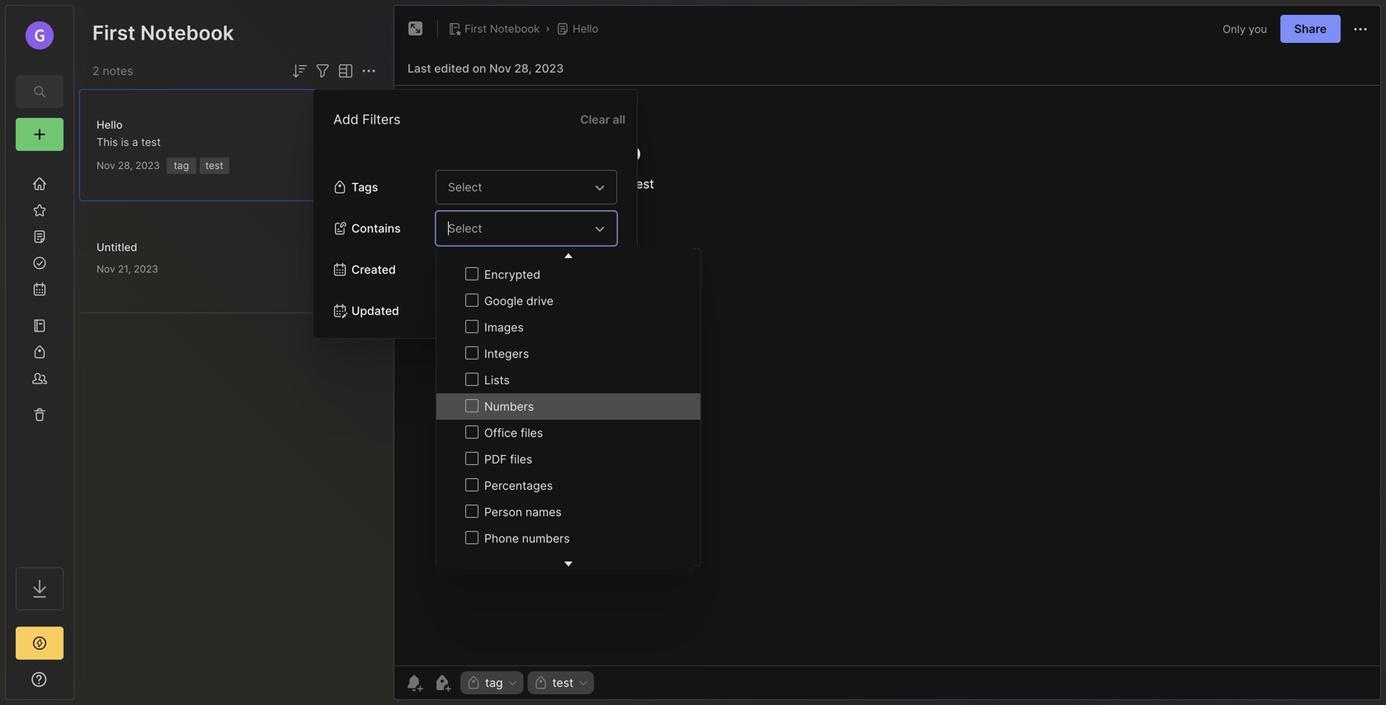 Task type: describe. For each thing, give the bounding box(es) containing it.
test inside test button
[[553, 676, 574, 690]]

 input text field
[[446, 219, 590, 238]]

0 horizontal spatial notebook
[[140, 21, 234, 45]]

account image
[[26, 21, 54, 50]]

phone
[[484, 532, 519, 546]]

you
[[1249, 22, 1267, 35]]

nov inside note window element
[[489, 61, 511, 76]]

2023 for nov 28, 2023
[[135, 160, 160, 172]]

updated
[[352, 304, 399, 318]]

percentages
[[484, 479, 553, 493]]

nov for nov 28, 2023
[[97, 160, 115, 172]]

WHAT'S NEW field
[[6, 667, 73, 693]]

tag Tag actions field
[[503, 678, 519, 689]]

21,
[[118, 263, 131, 275]]

pdf files
[[484, 453, 533, 467]]

Account field
[[6, 19, 73, 52]]

files for pdf files
[[510, 453, 533, 467]]

numbers
[[484, 400, 534, 414]]

encrypted
[[484, 268, 541, 282]]

numbers
[[522, 532, 570, 546]]

share button
[[1281, 15, 1341, 43]]

Select511 checkbox
[[465, 479, 479, 492]]

more actions image
[[1351, 19, 1371, 39]]

add a reminder image
[[404, 673, 424, 693]]

on
[[473, 61, 486, 76]]

note window element
[[394, 5, 1381, 705]]

1 vertical spatial 28,
[[118, 160, 133, 172]]

View options field
[[333, 61, 356, 81]]

0 vertical spatial tag
[[174, 160, 189, 172]]

Select505 checkbox
[[465, 320, 479, 334]]

office
[[484, 426, 517, 440]]

2023 for nov 21, 2023
[[134, 263, 158, 275]]

last edited on nov 28, 2023
[[408, 61, 564, 76]]

hello for hello
[[573, 22, 599, 35]]

0 horizontal spatial first
[[92, 21, 135, 45]]

email
[[484, 241, 513, 255]]

lists
[[484, 373, 510, 387]]

last
[[408, 61, 431, 76]]

notes
[[103, 64, 133, 78]]

email addresses
[[484, 241, 573, 255]]

first inside button
[[465, 22, 487, 35]]

tag inside button
[[485, 676, 503, 690]]

Contains field
[[436, 211, 617, 246]]

images
[[484, 321, 524, 335]]

Select509 checkbox
[[465, 426, 479, 439]]

share
[[1295, 22, 1327, 36]]

Select504 checkbox
[[465, 294, 479, 307]]

Tags field
[[436, 170, 617, 205]]

tags
[[352, 180, 378, 194]]

first notebook button
[[445, 17, 543, 40]]

test Tag actions field
[[574, 678, 589, 689]]

main element
[[0, 0, 79, 706]]

contains
[[352, 222, 401, 236]]

0 horizontal spatial more actions field
[[359, 61, 379, 81]]

2023 inside note window element
[[535, 61, 564, 76]]

presentation files
[[484, 558, 579, 572]]



Task type: locate. For each thing, give the bounding box(es) containing it.
Select502 checkbox
[[465, 241, 479, 254]]

Sort options field
[[290, 61, 309, 81]]

notebook inside first notebook button
[[490, 22, 540, 35]]

nov left the "21,"
[[97, 263, 115, 275]]

0 horizontal spatial first notebook
[[92, 21, 234, 45]]

first up on
[[465, 22, 487, 35]]

this
[[97, 136, 118, 149]]

tag
[[174, 160, 189, 172], [485, 676, 503, 690]]

google drive
[[484, 294, 554, 308]]

28, inside note window element
[[514, 61, 532, 76]]

test
[[141, 136, 161, 149], [205, 160, 223, 172], [553, 676, 574, 690]]

Select514 checkbox
[[465, 558, 479, 571]]

addresses
[[517, 241, 573, 255]]

files down numbers
[[557, 558, 579, 572]]

0 horizontal spatial tag
[[174, 160, 189, 172]]

edited
[[434, 61, 469, 76]]

1 horizontal spatial tag
[[485, 676, 503, 690]]

2023 right the "21,"
[[134, 263, 158, 275]]

files for presentation files
[[557, 558, 579, 572]]

0 horizontal spatial 28,
[[118, 160, 133, 172]]

1 vertical spatial 2023
[[135, 160, 160, 172]]

0 vertical spatial 2023
[[535, 61, 564, 76]]

more actions field right share
[[1351, 19, 1371, 39]]

tree
[[6, 161, 73, 553]]

2 vertical spatial test
[[553, 676, 574, 690]]

nov right on
[[489, 61, 511, 76]]

person names
[[484, 505, 562, 519]]

add tag image
[[432, 673, 452, 693]]

1 vertical spatial hello
[[97, 118, 123, 131]]

Select506 checkbox
[[465, 347, 479, 360]]

upgrade image
[[30, 634, 50, 654]]

0 vertical spatial 28,
[[514, 61, 532, 76]]

nov 21, 2023
[[97, 263, 158, 275]]

drive
[[527, 294, 554, 308]]

person
[[484, 505, 522, 519]]

filters
[[362, 111, 401, 128]]

Note Editor text field
[[394, 85, 1381, 666]]

files right pdf
[[510, 453, 533, 467]]

2 vertical spatial files
[[557, 558, 579, 572]]

Select508 checkbox
[[465, 400, 479, 413]]

tag button
[[460, 672, 524, 695]]

1 vertical spatial more actions field
[[359, 61, 379, 81]]

google
[[484, 294, 523, 308]]

add filters
[[333, 111, 401, 128]]

2 horizontal spatial test
[[553, 676, 574, 690]]

28, down is
[[118, 160, 133, 172]]

clear all
[[580, 113, 626, 127]]

test button
[[528, 672, 594, 695]]

nov down this
[[97, 160, 115, 172]]

More actions field
[[1351, 19, 1371, 39], [359, 61, 379, 81]]

clear
[[580, 113, 610, 127]]

Select503 checkbox
[[465, 268, 479, 281]]

home image
[[31, 176, 48, 192]]

first notebook inside button
[[465, 22, 540, 35]]

1 horizontal spatial 28,
[[514, 61, 532, 76]]

1 vertical spatial test
[[205, 160, 223, 172]]

1 horizontal spatial first notebook
[[465, 22, 540, 35]]

add
[[333, 111, 359, 128]]

hello
[[573, 22, 599, 35], [97, 118, 123, 131]]

28,
[[514, 61, 532, 76], [118, 160, 133, 172]]

files
[[521, 426, 543, 440], [510, 453, 533, 467], [557, 558, 579, 572]]

0 horizontal spatial hello
[[97, 118, 123, 131]]

a
[[132, 136, 138, 149]]

hello inside hello this is a test
[[97, 118, 123, 131]]

2 vertical spatial 2023
[[134, 263, 158, 275]]

1 horizontal spatial test
[[205, 160, 223, 172]]

only
[[1223, 22, 1246, 35]]

hello this is a test
[[97, 118, 161, 149]]

more actions field right view options field on the top left of the page
[[359, 61, 379, 81]]

integers
[[484, 347, 529, 361]]

1 horizontal spatial hello
[[573, 22, 599, 35]]

tag right nov 28, 2023
[[174, 160, 189, 172]]

hello button
[[553, 17, 602, 40]]

edit search image
[[30, 82, 50, 102]]

notebook
[[140, 21, 234, 45], [490, 22, 540, 35]]

add filters image
[[313, 61, 333, 81]]

created
[[352, 263, 396, 277]]

phone numbers
[[484, 532, 570, 546]]

untitled
[[97, 241, 137, 254]]

2
[[92, 64, 99, 78]]

28, right on
[[514, 61, 532, 76]]

hello inside button
[[573, 22, 599, 35]]

files right 'office'
[[521, 426, 543, 440]]

presentation
[[484, 558, 553, 572]]

test inside hello this is a test
[[141, 136, 161, 149]]

0 vertical spatial more actions field
[[1351, 19, 1371, 39]]

hello for hello this is a test
[[97, 118, 123, 131]]

Select507 checkbox
[[465, 373, 479, 386]]

first notebook up last edited on nov 28, 2023
[[465, 22, 540, 35]]

0 vertical spatial hello
[[573, 22, 599, 35]]

first notebook up notes on the left of page
[[92, 21, 234, 45]]

all
[[613, 113, 626, 127]]

1 vertical spatial files
[[510, 453, 533, 467]]

2 vertical spatial nov
[[97, 263, 115, 275]]

 input text field
[[446, 177, 590, 197]]

1 horizontal spatial notebook
[[490, 22, 540, 35]]

clear all button
[[579, 110, 627, 130]]

first up 2 notes
[[92, 21, 135, 45]]

1 vertical spatial tag
[[485, 676, 503, 690]]

2 notes
[[92, 64, 133, 78]]

0 vertical spatial files
[[521, 426, 543, 440]]

1 horizontal spatial first
[[465, 22, 487, 35]]

2023 down a
[[135, 160, 160, 172]]

office files
[[484, 426, 543, 440]]

nov 28, 2023
[[97, 160, 160, 172]]

is
[[121, 136, 129, 149]]

nov
[[489, 61, 511, 76], [97, 160, 115, 172], [97, 263, 115, 275]]

only you
[[1223, 22, 1267, 35]]

more actions image
[[359, 61, 379, 81]]

names
[[526, 505, 562, 519]]

Select512 checkbox
[[465, 505, 479, 518]]

expand note image
[[406, 19, 426, 39]]

tree inside main element
[[6, 161, 73, 553]]

click to expand image
[[72, 675, 85, 695]]

pdf
[[484, 453, 507, 467]]

Add filters field
[[313, 61, 333, 81]]

Select510 checkbox
[[465, 452, 479, 466]]

nov for nov 21, 2023
[[97, 263, 115, 275]]

2023 down hello button
[[535, 61, 564, 76]]

2023
[[535, 61, 564, 76], [135, 160, 160, 172], [134, 263, 158, 275]]

Select513 checkbox
[[465, 532, 479, 545]]

first notebook
[[92, 21, 234, 45], [465, 22, 540, 35]]

1 horizontal spatial more actions field
[[1351, 19, 1371, 39]]

0 vertical spatial nov
[[489, 61, 511, 76]]

0 horizontal spatial test
[[141, 136, 161, 149]]

first
[[92, 21, 135, 45], [465, 22, 487, 35]]

files for office files
[[521, 426, 543, 440]]

0 vertical spatial test
[[141, 136, 161, 149]]

tag right add tag image
[[485, 676, 503, 690]]

1 vertical spatial nov
[[97, 160, 115, 172]]



Task type: vqa. For each thing, say whether or not it's contained in the screenshot.
the topmost 2023
yes



